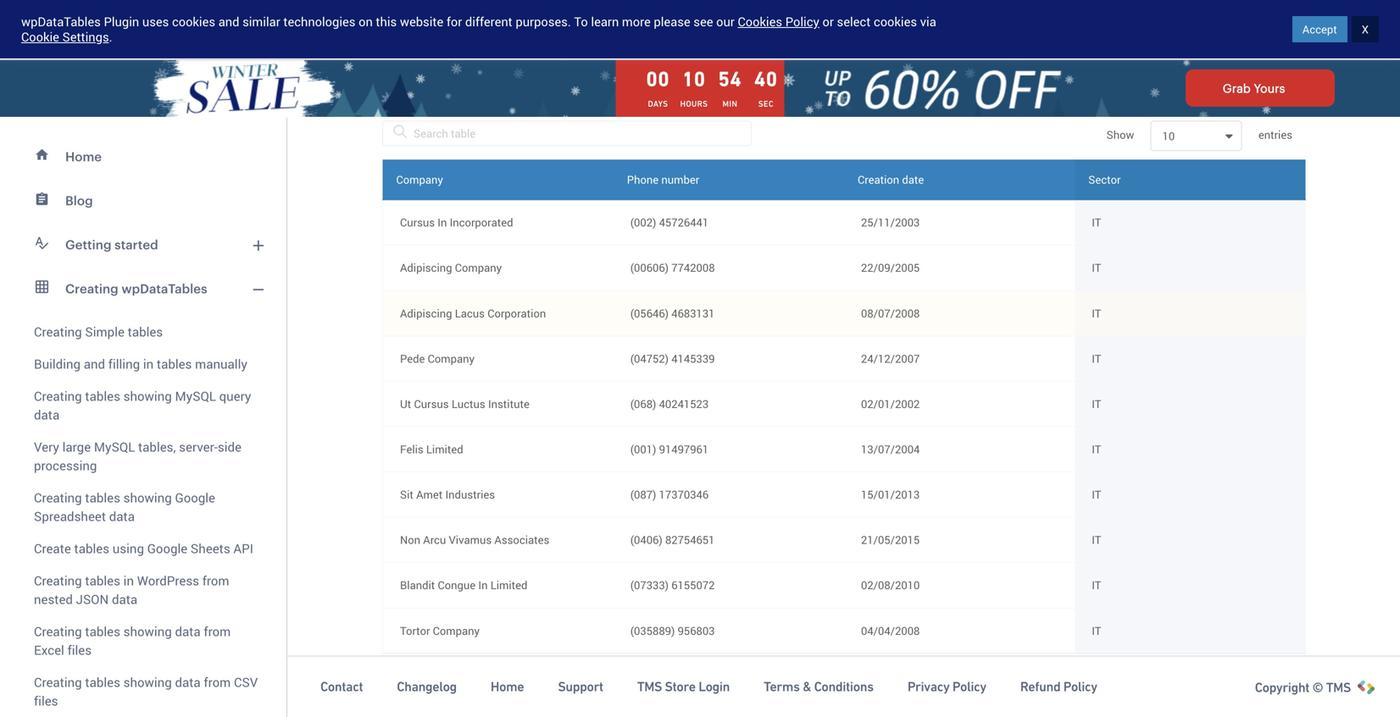 Task type: describe. For each thing, give the bounding box(es) containing it.
refund policy
[[1020, 680, 1097, 695]]

copyright © tms
[[1255, 681, 1351, 696]]

(068) 40241523
[[630, 397, 709, 412]]

started
[[115, 237, 158, 252]]

(0406) 82754651
[[630, 533, 715, 548]]

non
[[400, 533, 420, 548]]

1 horizontal spatial limited
[[490, 578, 528, 594]]

google for creating tables showing google spreadsheet data
[[175, 489, 215, 507]]

0 vertical spatial limited
[[426, 442, 463, 457]]

54
[[718, 67, 742, 91]]

similar
[[242, 13, 280, 30]]

(087)
[[630, 487, 656, 503]]

to
[[555, 3, 567, 17]]

0 vertical spatial home link
[[10, 135, 276, 179]]

24/12/2007
[[861, 351, 920, 366]]

manually
[[195, 356, 247, 373]]

creating tables showing data from csv files
[[34, 674, 258, 710]]

excel inside creating tables showing data from excel files
[[34, 642, 64, 659]]

0 horizontal spatial and
[[84, 356, 105, 373]]

filling
[[108, 356, 140, 373]]

creating for creating wpdatatables
[[65, 281, 118, 296]]

login
[[699, 680, 730, 695]]

policy for privacy policy
[[953, 680, 986, 695]]

creating tables showing data from excel files
[[34, 623, 231, 659]]

00
[[646, 67, 670, 91]]

demo
[[1195, 3, 1228, 17]]

from for creating tables showing data from csv files
[[204, 674, 231, 692]]

uses
[[142, 13, 169, 30]]

please
[[654, 13, 690, 30]]

02/01/2002
[[861, 397, 920, 412]]

first,
[[400, 20, 426, 34]]

csv inside creating tables showing data from csv files
[[234, 674, 258, 692]]

tables for creating tables showing google spreadsheet data
[[85, 489, 120, 507]]

sec
[[758, 99, 774, 109]]

create
[[34, 540, 71, 558]]

entries
[[1256, 127, 1293, 142]]

privacy policy
[[908, 680, 986, 695]]

to create
[[650, 20, 701, 34]]

learn inside in this tutorial, we will learn how to create a editable tables from an excel or csv imported data, or from a google spreadsheet. let's watch a live demo of the imported table first, and then go through the steps needed to create it.
[[496, 3, 525, 17]]

04/04/2008
[[861, 624, 920, 639]]

needed
[[604, 20, 647, 34]]

blandit congue in limited
[[400, 578, 528, 594]]

a live
[[1162, 3, 1192, 17]]

tutorial,
[[407, 3, 451, 17]]

it for 25/11/2003
[[1092, 215, 1101, 230]]

0 horizontal spatial or
[[787, 3, 799, 17]]

this inside in this tutorial, we will learn how to create a editable tables from an excel or csv imported data, or from a google spreadsheet. let's watch a live demo of the imported table first, and then go through the steps needed to create it.
[[383, 3, 404, 17]]

let's
[[1096, 3, 1122, 17]]

days
[[648, 99, 668, 109]]

ut cursus luctus institute
[[400, 397, 530, 412]]

table
[[369, 20, 398, 34]]

creating tables in wordpress from nested json data link
[[10, 565, 276, 616]]

creating for creating simple tables
[[34, 323, 82, 341]]

2 a from the left
[[962, 3, 969, 17]]

hours
[[680, 99, 708, 109]]

support link
[[558, 679, 603, 696]]

support
[[558, 680, 603, 695]]

creating for creating tables in wordpress from nested json data
[[34, 573, 82, 590]]

show
[[1107, 127, 1137, 142]]

tms store login link
[[637, 679, 730, 696]]

tables for creating tables showing data from csv files
[[85, 674, 120, 692]]

cookies policy link
[[738, 13, 820, 30]]

policy for refund policy
[[1064, 680, 1097, 695]]

7742008
[[672, 260, 715, 276]]

files for creating tables showing data from csv files
[[34, 693, 58, 710]]

creating wpdatatables
[[65, 281, 207, 296]]

0 vertical spatial cursus
[[400, 215, 435, 230]]

0 horizontal spatial home
[[65, 149, 102, 164]]

1 horizontal spatial home link
[[491, 679, 524, 696]]

tables,
[[138, 439, 176, 456]]

very large mysql tables, server-side processing
[[34, 439, 242, 475]]

associates
[[494, 533, 549, 548]]

more
[[622, 13, 651, 30]]

17370346
[[659, 487, 709, 503]]

creating tables showing google spreadsheet data link
[[10, 482, 276, 533]]

mysql inside 'very large mysql tables, server-side processing'
[[94, 439, 135, 456]]

steps
[[570, 20, 601, 34]]

api
[[233, 540, 253, 558]]

mysql inside creating tables showing mysql query data
[[175, 388, 216, 405]]

40
[[754, 67, 778, 91]]

on
[[359, 13, 373, 30]]

and inside in this tutorial, we will learn how to create a editable tables from an excel or csv imported data, or from a google spreadsheet. let's watch a live demo of the imported table first, and then go through the steps needed to create it.
[[429, 20, 451, 34]]

started
[[1296, 21, 1335, 37]]

grab yours link
[[1186, 70, 1335, 107]]

tms inside 'tms store login' link
[[637, 680, 662, 695]]

showing for creating tables showing mysql query data
[[123, 388, 172, 405]]

arcu
[[423, 533, 446, 548]]

very large mysql tables, server-side processing link
[[10, 431, 276, 482]]

it for 24/12/2007
[[1092, 351, 1101, 366]]

wpdatatables plugin uses cookies and similar technologies on this website for different purposes. to learn more please see our cookies policy or select cookies via cookie settings .
[[21, 13, 936, 45]]

To text field
[[861, 698, 1058, 718]]

institute
[[488, 397, 530, 412]]

server-
[[179, 439, 218, 456]]

company for adipiscing company
[[455, 260, 502, 276]]

sector element
[[1075, 160, 1306, 200]]

industries
[[445, 487, 495, 503]]

grab
[[1223, 81, 1251, 95]]

©
[[1313, 681, 1323, 696]]

2 cookies from the left
[[874, 13, 917, 30]]

csv inside in this tutorial, we will learn how to create a editable tables from an excel or csv imported data, or from a google spreadsheet. let's watch a live demo of the imported table first, and then go through the steps needed to create it.
[[802, 3, 827, 17]]

accept button
[[1292, 16, 1347, 42]]

congue
[[438, 578, 476, 594]]

tables for creating tables in wordpress from nested json data
[[85, 573, 120, 590]]

data,
[[885, 3, 914, 17]]

create tables using google sheets api link
[[10, 533, 276, 565]]

through
[[500, 20, 546, 34]]

creating for creating tables showing google spreadsheet data
[[34, 489, 82, 507]]

2 vertical spatial in
[[478, 578, 488, 594]]

side
[[218, 439, 242, 456]]

different
[[465, 13, 513, 30]]

1 imported from the left
[[830, 3, 882, 17]]

lacus
[[455, 306, 485, 321]]

creating tables showing mysql query data link
[[10, 381, 276, 431]]

tables up building and filling in tables manually link
[[128, 323, 163, 341]]

showing for creating tables showing data from excel files
[[123, 623, 172, 641]]

22/09/2005
[[861, 260, 920, 276]]

privacy policy link
[[908, 679, 986, 696]]

creation date
[[858, 172, 924, 187]]

25/11/2003
[[861, 215, 920, 230]]

files for creating tables showing data from excel files
[[67, 642, 92, 659]]

of
[[1231, 3, 1242, 17]]

1 a from the left
[[610, 3, 616, 17]]

(0406)
[[630, 533, 663, 548]]

wpdatatables inside the wpdatatables plugin uses cookies and similar technologies on this website for different purposes. to learn more please see our cookies policy or select cookies via cookie settings .
[[21, 13, 101, 30]]

(00606)
[[630, 260, 669, 276]]

0 horizontal spatial 10
[[682, 67, 706, 91]]

from for creating tables in wordpress from nested json data
[[202, 573, 229, 590]]

Phone number text field
[[630, 680, 827, 711]]

creation
[[858, 172, 899, 187]]

creating tables showing data from excel files link
[[10, 616, 276, 667]]

tortor
[[400, 624, 430, 639]]

x button
[[1352, 16, 1379, 42]]

watch
[[1125, 3, 1159, 17]]



Task type: locate. For each thing, give the bounding box(es) containing it.
or left the select
[[823, 13, 834, 30]]

copyright
[[1255, 681, 1310, 696]]

terms
[[764, 680, 800, 695]]

(04752) 4145339
[[630, 351, 715, 366]]

company: activate to sort column ascending element
[[383, 160, 613, 200]]

data up very
[[34, 406, 60, 424]]

1 vertical spatial csv
[[234, 674, 258, 692]]

policy right cookies at the top right of the page
[[785, 13, 820, 30]]

0 vertical spatial excel
[[754, 3, 784, 17]]

(07333)
[[630, 578, 669, 594]]

or inside the wpdatatables plugin uses cookies and similar technologies on this website for different purposes. to learn more please see our cookies policy or select cookies via cookie settings .
[[823, 13, 834, 30]]

and left 'filling'
[[84, 356, 105, 373]]

company
[[396, 172, 443, 187], [455, 260, 502, 276], [428, 351, 475, 366], [433, 624, 480, 639]]

home up blog
[[65, 149, 102, 164]]

showing down building and filling in tables manually link
[[123, 388, 172, 405]]

1 vertical spatial the
[[549, 20, 567, 34]]

home link left support link
[[491, 679, 524, 696]]

1 horizontal spatial the
[[1245, 3, 1264, 17]]

adipiscing for adipiscing company
[[400, 260, 452, 276]]

From text field
[[861, 663, 1058, 694]]

tms left store at the left bottom
[[637, 680, 662, 695]]

1 vertical spatial adipiscing
[[400, 306, 452, 321]]

Search table search field
[[382, 121, 752, 146]]

for
[[447, 13, 462, 30]]

non arcu vivamus associates
[[400, 533, 549, 548]]

data down creating tables showing data from excel files link
[[175, 674, 201, 692]]

large
[[62, 439, 91, 456]]

creating inside creating tables in wordpress from nested json data
[[34, 573, 82, 590]]

home left support link
[[491, 680, 524, 695]]

in right congue
[[478, 578, 488, 594]]

6 it from the top
[[1092, 442, 1101, 457]]

1 horizontal spatial learn
[[591, 13, 619, 30]]

terms & conditions
[[764, 680, 874, 695]]

0 horizontal spatial excel
[[34, 642, 64, 659]]

13/07/2004
[[861, 442, 920, 457]]

building and filling in tables manually link
[[10, 348, 276, 381]]

it for 08/07/2008
[[1092, 306, 1101, 321]]

we
[[454, 3, 471, 17]]

showing inside creating tables showing data from csv files
[[123, 674, 172, 692]]

tables up spreadsheet
[[85, 489, 120, 507]]

1 horizontal spatial cookies
[[874, 13, 917, 30]]

limited down associates
[[490, 578, 528, 594]]

0 horizontal spatial limited
[[426, 442, 463, 457]]

data down wordpress
[[175, 623, 201, 641]]

phone number: activate to sort column ascending element
[[613, 160, 844, 200]]

0 horizontal spatial imported
[[830, 3, 882, 17]]

2 it from the top
[[1092, 260, 1101, 276]]

in
[[143, 356, 154, 373], [123, 573, 134, 590]]

0 vertical spatial csv
[[802, 3, 827, 17]]

15/01/2013
[[861, 487, 920, 503]]

showing for creating tables showing data from csv files
[[123, 674, 172, 692]]

and
[[218, 13, 239, 30], [429, 20, 451, 34], [84, 356, 105, 373]]

tables inside in this tutorial, we will learn how to create a editable tables from an excel or csv imported data, or from a google spreadsheet. let's watch a live demo of the imported table first, and then go through the steps needed to create it.
[[669, 3, 704, 17]]

creating inside creating tables showing google spreadsheet data
[[34, 489, 82, 507]]

0 vertical spatial in
[[369, 3, 380, 17]]

google inside in this tutorial, we will learn how to create a editable tables from an excel or csv imported data, or from a google spreadsheet. let's watch a live demo of the imported table first, and then go through the steps needed to create it.
[[972, 3, 1014, 17]]

amet
[[416, 487, 443, 503]]

number
[[661, 172, 699, 187]]

it.
[[704, 20, 715, 34]]

tables down "json"
[[85, 623, 120, 641]]

imported
[[830, 3, 882, 17], [1267, 3, 1320, 17]]

policy
[[785, 13, 820, 30], [953, 680, 986, 695], [1064, 680, 1097, 695]]

showing inside creating tables showing data from excel files
[[123, 623, 172, 641]]

data inside creating tables showing data from excel files
[[175, 623, 201, 641]]

learn inside the wpdatatables plugin uses cookies and similar technologies on this website for different purposes. to learn more please see our cookies policy or select cookies via cookie settings .
[[591, 13, 619, 30]]

google for create tables using google sheets api
[[147, 540, 187, 558]]

0 horizontal spatial mysql
[[94, 439, 135, 456]]

cursus in incorporated
[[400, 215, 513, 230]]

google
[[972, 3, 1014, 17], [175, 489, 215, 507], [147, 540, 187, 558]]

from for creating tables showing data from excel files
[[204, 623, 231, 641]]

(002) 45726441
[[630, 215, 709, 230]]

1 vertical spatial cursus
[[414, 397, 449, 412]]

and inside the wpdatatables plugin uses cookies and similar technologies on this website for different purposes. to learn more please see our cookies policy or select cookies via cookie settings .
[[218, 13, 239, 30]]

1 vertical spatial google
[[175, 489, 215, 507]]

adipiscing for adipiscing lacus corporation
[[400, 306, 452, 321]]

it for 13/07/2004
[[1092, 442, 1101, 457]]

website
[[400, 13, 443, 30]]

data inside creating tables showing mysql query data
[[34, 406, 60, 424]]

wpdatatables - tables and charts manager wordpress plugin image
[[17, 14, 179, 45]]

2 horizontal spatial and
[[429, 20, 451, 34]]

showing down creating tables in wordpress from nested json data link
[[123, 623, 172, 641]]

6155072
[[671, 578, 715, 594]]

this inside the wpdatatables plugin uses cookies and similar technologies on this website for different purposes. to learn more please see our cookies policy or select cookies via cookie settings .
[[376, 13, 397, 30]]

1 vertical spatial in
[[123, 573, 134, 590]]

in inside in this tutorial, we will learn how to create a editable tables from an excel or csv imported data, or from a google spreadsheet. let's watch a live demo of the imported table first, and then go through the steps needed to create it.
[[369, 3, 380, 17]]

0 horizontal spatial tms
[[637, 680, 662, 695]]

showing inside creating tables showing google spreadsheet data
[[123, 489, 172, 507]]

2 horizontal spatial policy
[[1064, 680, 1097, 695]]

creating inside creating tables showing data from csv files
[[34, 674, 82, 692]]

1 cookies from the left
[[172, 13, 215, 30]]

company down the 'incorporated'
[[455, 260, 502, 276]]

2 vertical spatial google
[[147, 540, 187, 558]]

in down using
[[123, 573, 134, 590]]

cursus up adipiscing company
[[400, 215, 435, 230]]

4 it from the top
[[1092, 351, 1101, 366]]

0 horizontal spatial files
[[34, 693, 58, 710]]

tables left using
[[74, 540, 109, 558]]

creating simple tables link
[[10, 311, 276, 348]]

in left the 'incorporated'
[[438, 215, 447, 230]]

1 horizontal spatial excel
[[754, 3, 784, 17]]

tables for create tables using google sheets api
[[74, 540, 109, 558]]

a right via
[[962, 3, 969, 17]]

imported up get
[[1267, 3, 1320, 17]]

adipiscing company
[[400, 260, 502, 276]]

will
[[474, 3, 493, 17]]

0 horizontal spatial home link
[[10, 135, 276, 179]]

1 vertical spatial home link
[[491, 679, 524, 696]]

(00606) 7742008
[[630, 260, 715, 276]]

from inside creating tables showing data from csv files
[[204, 674, 231, 692]]

excel inside in this tutorial, we will learn how to create a editable tables from an excel or csv imported data, or from a google spreadsheet. let's watch a live demo of the imported table first, and then go through the steps needed to create it.
[[754, 3, 784, 17]]

building and filling in tables manually
[[34, 356, 247, 373]]

adipiscing left lacus
[[400, 306, 452, 321]]

0 horizontal spatial csv
[[234, 674, 258, 692]]

and down tutorial,
[[429, 20, 451, 34]]

our
[[716, 13, 735, 30]]

settings
[[62, 28, 109, 45]]

creating tables showing google spreadsheet data
[[34, 489, 215, 525]]

creating inside the creating wpdatatables link
[[65, 281, 118, 296]]

1 horizontal spatial imported
[[1267, 3, 1320, 17]]

data inside creating tables in wordpress from nested json data
[[112, 591, 137, 609]]

a up needed
[[610, 3, 616, 17]]

it for 02/08/2010
[[1092, 578, 1101, 594]]

files inside creating tables showing data from excel files
[[67, 642, 92, 659]]

google up wordpress
[[147, 540, 187, 558]]

0 vertical spatial in
[[143, 356, 154, 373]]

get started link
[[1226, 9, 1383, 50]]

0 horizontal spatial in
[[369, 3, 380, 17]]

0 horizontal spatial in
[[123, 573, 134, 590]]

1 adipiscing from the top
[[400, 260, 452, 276]]

from inside creating tables in wordpress from nested json data
[[202, 573, 229, 590]]

tables up to create
[[669, 3, 704, 17]]

0 horizontal spatial policy
[[785, 13, 820, 30]]

1 horizontal spatial csv
[[802, 3, 827, 17]]

0 horizontal spatial a
[[610, 3, 616, 17]]

5 it from the top
[[1092, 397, 1101, 412]]

Company text field
[[400, 680, 596, 711]]

excel down nested
[[34, 642, 64, 659]]

tables for creating tables showing data from excel files
[[85, 623, 120, 641]]

Search form search field
[[356, 18, 925, 41]]

showing down creating tables showing data from excel files link
[[123, 674, 172, 692]]

company up cursus in incorporated at top
[[396, 172, 443, 187]]

10 up hours
[[682, 67, 706, 91]]

spreadsheet
[[34, 508, 106, 525]]

1 horizontal spatial a
[[962, 3, 969, 17]]

40241523
[[659, 397, 709, 412]]

changelog link
[[397, 679, 457, 696]]

0 vertical spatial google
[[972, 3, 1014, 17]]

3 it from the top
[[1092, 306, 1101, 321]]

mysql right large
[[94, 439, 135, 456]]

it for 15/01/2013
[[1092, 487, 1101, 503]]

create tables using google sheets api
[[34, 540, 253, 558]]

creating for creating tables showing data from csv files
[[34, 674, 82, 692]]

1 showing from the top
[[123, 388, 172, 405]]

1 horizontal spatial in
[[438, 215, 447, 230]]

1 horizontal spatial files
[[67, 642, 92, 659]]

get
[[1274, 21, 1293, 37]]

(07333) 6155072
[[630, 578, 715, 594]]

adipiscing lacus corporation
[[400, 306, 546, 321]]

tms
[[637, 680, 662, 695], [1326, 681, 1351, 696]]

1 horizontal spatial home
[[491, 680, 524, 695]]

1 horizontal spatial wpdatatables
[[121, 281, 207, 296]]

policy inside the wpdatatables plugin uses cookies and similar technologies on this website for different purposes. to learn more please see our cookies policy or select cookies via cookie settings .
[[785, 13, 820, 30]]

policy up to text field
[[953, 680, 986, 695]]

cookies right uses
[[172, 13, 215, 30]]

see
[[694, 13, 713, 30]]

phone
[[627, 172, 659, 187]]

refund policy link
[[1020, 679, 1097, 696]]

tms right ©
[[1326, 681, 1351, 696]]

cursus
[[400, 215, 435, 230], [414, 397, 449, 412]]

(068)
[[630, 397, 656, 412]]

google inside creating tables showing google spreadsheet data
[[175, 489, 215, 507]]

blog
[[65, 193, 93, 208]]

1 vertical spatial in
[[438, 215, 447, 230]]

0 vertical spatial adipiscing
[[400, 260, 452, 276]]

wpdatatables up creating simple tables link at the left top of page
[[121, 281, 207, 296]]

it for 21/05/2015
[[1092, 533, 1101, 548]]

creating tables showing data from csv files link
[[10, 667, 276, 718]]

0 horizontal spatial learn
[[496, 3, 525, 17]]

imported left data,
[[830, 3, 882, 17]]

company right pede
[[428, 351, 475, 366]]

creating inside creating simple tables link
[[34, 323, 82, 341]]

4 showing from the top
[[123, 674, 172, 692]]

policy inside refund policy link
[[1064, 680, 1097, 695]]

1 vertical spatial limited
[[490, 578, 528, 594]]

0 vertical spatial mysql
[[175, 388, 216, 405]]

tables up "json"
[[85, 573, 120, 590]]

1 horizontal spatial or
[[823, 13, 834, 30]]

tables down creating tables showing data from excel files
[[85, 674, 120, 692]]

1 horizontal spatial policy
[[953, 680, 986, 695]]

956803
[[678, 624, 715, 639]]

creating inside creating tables showing data from excel files
[[34, 623, 82, 641]]

limited right felis
[[426, 442, 463, 457]]

how
[[528, 3, 552, 17]]

10 inside 'button'
[[1163, 128, 1175, 144]]

3 showing from the top
[[123, 623, 172, 641]]

1 vertical spatial files
[[34, 693, 58, 710]]

learn up through
[[496, 3, 525, 17]]

policy inside privacy policy link
[[953, 680, 986, 695]]

cookies left via
[[874, 13, 917, 30]]

company for tortor company
[[433, 624, 480, 639]]

10 it from the top
[[1092, 624, 1101, 639]]

10 right show
[[1163, 128, 1175, 144]]

0 vertical spatial wpdatatables
[[21, 13, 101, 30]]

0 horizontal spatial cookies
[[172, 13, 215, 30]]

it for 22/09/2005
[[1092, 260, 1101, 276]]

1 vertical spatial excel
[[34, 642, 64, 659]]

2 horizontal spatial or
[[917, 3, 929, 17]]

building
[[34, 356, 81, 373]]

policy right refund
[[1064, 680, 1097, 695]]

(001) 91497961
[[630, 442, 709, 457]]

cursus right ut
[[414, 397, 449, 412]]

and left similar
[[218, 13, 239, 30]]

home link
[[10, 135, 276, 179], [491, 679, 524, 696]]

files inside creating tables showing data from csv files
[[34, 693, 58, 710]]

google down the "server-" on the bottom of page
[[175, 489, 215, 507]]

1 vertical spatial wpdatatables
[[121, 281, 207, 296]]

1 vertical spatial home
[[491, 680, 524, 695]]

data right "json"
[[112, 591, 137, 609]]

7 it from the top
[[1092, 487, 1101, 503]]

or right cookies at the top right of the page
[[787, 3, 799, 17]]

tables inside creating tables showing data from excel files
[[85, 623, 120, 641]]

1 vertical spatial mysql
[[94, 439, 135, 456]]

creating for creating tables showing mysql query data
[[34, 388, 82, 405]]

it for 02/01/2002
[[1092, 397, 1101, 412]]

9 it from the top
[[1092, 578, 1101, 594]]

data inside creating tables showing data from csv files
[[175, 674, 201, 692]]

in inside creating tables in wordpress from nested json data
[[123, 573, 134, 590]]

learn right to
[[591, 13, 619, 30]]

tables for creating tables showing mysql query data
[[85, 388, 120, 405]]

tables inside creating tables showing google spreadsheet data
[[85, 489, 120, 507]]

corporation
[[488, 306, 546, 321]]

in up table
[[369, 3, 380, 17]]

via
[[920, 13, 936, 30]]

creation date: activate to sort column ascending element
[[844, 160, 1075, 200]]

1 horizontal spatial mysql
[[175, 388, 216, 405]]

data up using
[[109, 508, 135, 525]]

creating inside creating tables showing mysql query data
[[34, 388, 82, 405]]

print button
[[382, 79, 459, 112]]

this up table
[[383, 3, 404, 17]]

wordpress
[[137, 573, 199, 590]]

tables inside creating tables in wordpress from nested json data
[[85, 573, 120, 590]]

1 horizontal spatial 10
[[1163, 128, 1175, 144]]

adipiscing down cursus in incorporated at top
[[400, 260, 452, 276]]

4683131
[[671, 306, 715, 321]]

1 horizontal spatial and
[[218, 13, 239, 30]]

the down to
[[549, 20, 567, 34]]

0 horizontal spatial wpdatatables
[[21, 13, 101, 30]]

from inside creating tables showing data from excel files
[[204, 623, 231, 641]]

2 showing from the top
[[123, 489, 172, 507]]

the right of
[[1245, 3, 1264, 17]]

cookies
[[172, 13, 215, 30], [874, 13, 917, 30]]

1 horizontal spatial in
[[143, 356, 154, 373]]

showing inside creating tables showing mysql query data
[[123, 388, 172, 405]]

mysql left query
[[175, 388, 216, 405]]

create
[[570, 3, 607, 17]]

google left the spreadsheet.
[[972, 3, 1014, 17]]

in right 'filling'
[[143, 356, 154, 373]]

0 vertical spatial the
[[1245, 3, 1264, 17]]

4145339
[[671, 351, 715, 366]]

data inside creating tables showing google spreadsheet data
[[109, 508, 135, 525]]

0 horizontal spatial the
[[549, 20, 567, 34]]

0 vertical spatial home
[[65, 149, 102, 164]]

home link up blog
[[10, 135, 276, 179]]

2 adipiscing from the top
[[400, 306, 452, 321]]

tables down creating simple tables link at the left top of page
[[157, 356, 192, 373]]

excel right the an
[[754, 3, 784, 17]]

08/07/2008
[[861, 306, 920, 321]]

showing down very large mysql tables, server-side processing link
[[123, 489, 172, 507]]

showing
[[123, 388, 172, 405], [123, 489, 172, 507], [123, 623, 172, 641], [123, 674, 172, 692]]

it for 04/04/2008
[[1092, 624, 1101, 639]]

8 it from the top
[[1092, 533, 1101, 548]]

data
[[34, 406, 60, 424], [109, 508, 135, 525], [112, 591, 137, 609], [175, 623, 201, 641], [175, 674, 201, 692]]

1 vertical spatial 10
[[1163, 128, 1175, 144]]

(002)
[[630, 215, 656, 230]]

company inside company: activate to sort column ascending element
[[396, 172, 443, 187]]

0 vertical spatial files
[[67, 642, 92, 659]]

this right on
[[376, 13, 397, 30]]

contact
[[320, 680, 363, 695]]

tables down 'filling'
[[85, 388, 120, 405]]

1 it from the top
[[1092, 215, 1101, 230]]

1 horizontal spatial tms
[[1326, 681, 1351, 696]]

tables inside creating tables showing data from csv files
[[85, 674, 120, 692]]

company for pede company
[[428, 351, 475, 366]]

nested
[[34, 591, 73, 609]]

showing for creating tables showing google spreadsheet data
[[123, 489, 172, 507]]

2 horizontal spatial in
[[478, 578, 488, 594]]

10
[[682, 67, 706, 91], [1163, 128, 1175, 144]]

refund
[[1020, 680, 1061, 695]]

0 vertical spatial 10
[[682, 67, 706, 91]]

2 imported from the left
[[1267, 3, 1320, 17]]

tables inside creating tables showing mysql query data
[[85, 388, 120, 405]]

sheets
[[191, 540, 230, 558]]

wpdatatables left .
[[21, 13, 101, 30]]

company right tortor
[[433, 624, 480, 639]]

or right data,
[[917, 3, 929, 17]]

creating for creating tables showing data from excel files
[[34, 623, 82, 641]]



Task type: vqa. For each thing, say whether or not it's contained in the screenshot.
EXCEL to the bottom
yes



